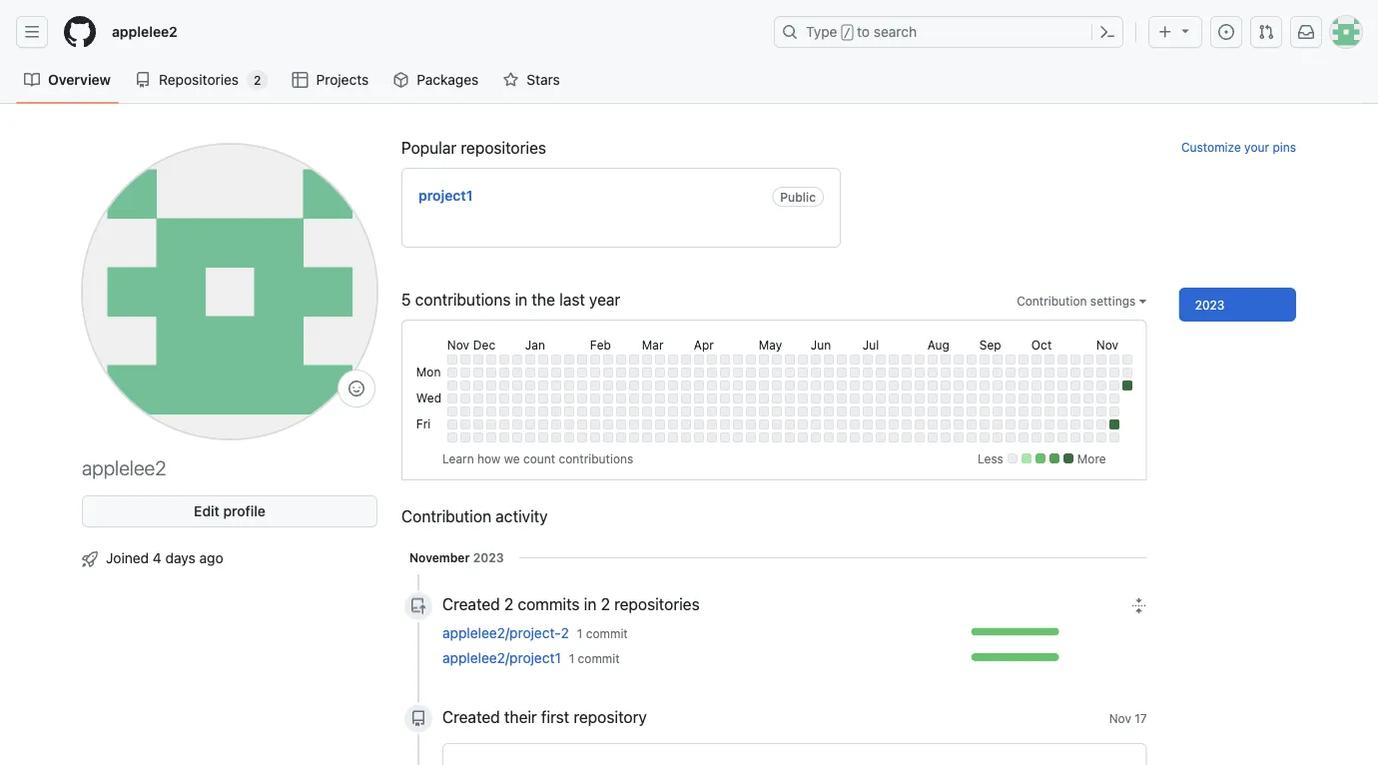 Task type: describe. For each thing, give the bounding box(es) containing it.
created 2             commits in             2             repositories button
[[443, 594, 1148, 614]]

popular
[[402, 138, 457, 157]]

edit
[[194, 503, 220, 520]]

repositories inside button
[[615, 595, 700, 614]]

star image
[[503, 72, 519, 88]]

repo push image
[[411, 598, 427, 614]]

search
[[874, 23, 917, 40]]

2 left table image
[[254, 73, 261, 87]]

customize
[[1182, 140, 1242, 154]]

nov dec
[[447, 338, 496, 352]]

stars link
[[495, 65, 568, 95]]

git pull request image
[[1259, 24, 1275, 40]]

popular repositories
[[402, 138, 547, 157]]

profile
[[223, 503, 266, 520]]

project1
[[419, 187, 473, 204]]

collapse image
[[1132, 598, 1148, 614]]

applelee2/project1
[[443, 650, 561, 666]]

rocket image
[[82, 552, 98, 568]]

0 vertical spatial 2023
[[1196, 298, 1225, 312]]

package image
[[393, 72, 409, 88]]

applelee2/project1 1 commit
[[443, 650, 620, 666]]

jun
[[811, 338, 832, 352]]

1 vertical spatial 2023
[[473, 550, 504, 564]]

0 horizontal spatial repositories
[[461, 138, 547, 157]]

projects
[[316, 71, 369, 88]]

customize your pins
[[1182, 140, 1297, 154]]

grid containing nov
[[413, 333, 1136, 445]]

nov for nov
[[1097, 338, 1119, 352]]

2023 link
[[1180, 288, 1297, 322]]

commit inside applelee2/project-2 1 commit
[[586, 626, 628, 640]]

joined 4 days ago
[[106, 550, 223, 566]]

created 2             commits in             2             repositories
[[443, 595, 700, 614]]

contribution for contribution activity
[[402, 507, 492, 526]]

commits
[[518, 595, 580, 614]]

jul
[[863, 338, 880, 352]]

notifications image
[[1299, 24, 1315, 40]]

settings
[[1091, 294, 1136, 308]]

ago
[[199, 550, 223, 566]]

applelee2 link
[[104, 16, 186, 48]]

1 vertical spatial contributions
[[559, 451, 634, 465]]

repositories
[[159, 71, 239, 88]]

contribution settings
[[1017, 294, 1140, 308]]

less
[[978, 451, 1004, 465]]

1 commit link for 2
[[577, 626, 628, 640]]

to
[[857, 23, 870, 40]]

edit profile
[[194, 503, 266, 520]]

17
[[1135, 711, 1148, 725]]

their
[[505, 707, 537, 726]]

in inside button
[[584, 595, 597, 614]]

nov for nov dec
[[447, 338, 470, 352]]

apr
[[694, 338, 714, 352]]

first
[[542, 707, 570, 726]]

2 up applelee2/project-2 link
[[505, 595, 514, 614]]

overview
[[48, 71, 111, 88]]

more
[[1078, 451, 1107, 465]]

commit inside applelee2/project1 1 commit
[[578, 652, 620, 666]]

issue opened image
[[1219, 24, 1235, 40]]

1 vertical spatial repo image
[[411, 711, 427, 727]]

learn how we count contributions
[[443, 451, 634, 465]]

count
[[523, 451, 556, 465]]

dec
[[473, 338, 496, 352]]

sep
[[980, 338, 1002, 352]]

type / to search
[[806, 23, 917, 40]]

applelee2/project-2 1 commit
[[443, 624, 628, 641]]

nov 17 link
[[1110, 709, 1148, 727]]

nov for nov 17
[[1110, 711, 1132, 725]]



Task type: locate. For each thing, give the bounding box(es) containing it.
learn
[[443, 451, 474, 465]]

nov
[[447, 338, 470, 352], [1097, 338, 1119, 352], [1110, 711, 1132, 725]]

0 vertical spatial 1 commit link
[[577, 626, 628, 640]]

1 inside applelee2/project1 1 commit
[[569, 652, 575, 666]]

1 horizontal spatial repositories
[[615, 595, 700, 614]]

0 vertical spatial contributions
[[415, 290, 511, 309]]

year
[[589, 290, 621, 309]]

grid
[[413, 333, 1136, 445]]

50% of commits in november were made to applelee2/project-2 image
[[971, 628, 1148, 636], [971, 628, 1060, 636]]

we
[[504, 451, 520, 465]]

days
[[165, 550, 196, 566]]

repositories
[[461, 138, 547, 157], [615, 595, 700, 614]]

pins
[[1273, 140, 1297, 154]]

created up applelee2/project-
[[443, 595, 500, 614]]

contribution activity
[[402, 507, 548, 526]]

1
[[577, 626, 583, 640], [569, 652, 575, 666]]

change your avatar image
[[82, 144, 378, 440]]

1 vertical spatial created
[[443, 707, 500, 726]]

2023 right the settings
[[1196, 298, 1225, 312]]

wed
[[416, 390, 442, 404]]

1 horizontal spatial contribution
[[1017, 294, 1088, 308]]

nov 17
[[1110, 711, 1148, 725]]

1 horizontal spatial contributions
[[559, 451, 634, 465]]

contributions right count
[[559, 451, 634, 465]]

repo image
[[135, 72, 151, 88], [411, 711, 427, 727]]

contribution up november
[[402, 507, 492, 526]]

your
[[1245, 140, 1270, 154]]

table image
[[292, 72, 308, 88]]

projects link
[[284, 65, 377, 95]]

jan
[[525, 338, 545, 352]]

1 vertical spatial commit
[[578, 652, 620, 666]]

cell
[[447, 355, 457, 365], [460, 355, 470, 365], [473, 355, 483, 365], [486, 355, 496, 365], [499, 355, 509, 365], [512, 355, 522, 365], [525, 355, 535, 365], [538, 355, 548, 365], [551, 355, 561, 365], [564, 355, 574, 365], [577, 355, 587, 365], [590, 355, 600, 365], [603, 355, 613, 365], [616, 355, 626, 365], [629, 355, 639, 365], [642, 355, 652, 365], [655, 355, 665, 365], [668, 355, 678, 365], [681, 355, 691, 365], [694, 355, 704, 365], [707, 355, 717, 365], [720, 355, 730, 365], [733, 355, 743, 365], [746, 355, 756, 365], [759, 355, 769, 365], [772, 355, 782, 365], [785, 355, 795, 365], [798, 355, 808, 365], [811, 355, 821, 365], [824, 355, 834, 365], [837, 355, 847, 365], [850, 355, 860, 365], [863, 355, 873, 365], [876, 355, 886, 365], [889, 355, 899, 365], [902, 355, 912, 365], [915, 355, 925, 365], [928, 355, 938, 365], [941, 355, 951, 365], [954, 355, 964, 365], [967, 355, 977, 365], [980, 355, 990, 365], [993, 355, 1003, 365], [1019, 355, 1029, 365], [1032, 355, 1042, 365], [1045, 355, 1055, 365], [1071, 355, 1081, 365], [1084, 355, 1094, 365], [1097, 355, 1107, 365], [1123, 355, 1133, 365], [447, 368, 457, 377], [460, 368, 470, 377], [473, 368, 483, 377], [486, 368, 496, 377], [499, 368, 509, 377], [512, 368, 522, 377], [525, 368, 535, 377], [538, 368, 548, 377], [551, 368, 561, 377], [564, 368, 574, 377], [577, 368, 587, 377], [590, 368, 600, 377], [603, 368, 613, 377], [616, 368, 626, 377], [629, 368, 639, 377], [642, 368, 652, 377], [655, 368, 665, 377], [668, 368, 678, 377], [681, 368, 691, 377], [694, 368, 704, 377], [707, 368, 717, 377], [720, 368, 730, 377], [733, 368, 743, 377], [746, 368, 756, 377], [759, 368, 769, 377], [772, 368, 782, 377], [785, 368, 795, 377], [798, 368, 808, 377], [811, 368, 821, 377], [824, 368, 834, 377], [837, 368, 847, 377], [850, 368, 860, 377], [863, 368, 873, 377], [876, 368, 886, 377], [889, 368, 899, 377], [902, 368, 912, 377], [915, 368, 925, 377], [928, 368, 938, 377], [941, 368, 951, 377], [954, 368, 964, 377], [967, 368, 977, 377], [980, 368, 990, 377], [993, 368, 1003, 377], [1006, 368, 1016, 377], [1019, 368, 1029, 377], [1032, 368, 1042, 377], [1045, 368, 1055, 377], [1058, 368, 1068, 377], [1071, 368, 1081, 377], [1084, 368, 1094, 377], [1097, 368, 1107, 377], [1110, 368, 1120, 377], [1123, 368, 1133, 377], [447, 380, 457, 390], [460, 380, 470, 390], [473, 380, 483, 390], [486, 380, 496, 390], [499, 380, 509, 390], [512, 380, 522, 390], [525, 380, 535, 390], [538, 380, 548, 390], [551, 380, 561, 390], [564, 380, 574, 390], [577, 380, 587, 390], [590, 380, 600, 390], [603, 380, 613, 390], [616, 380, 626, 390], [629, 380, 639, 390], [642, 380, 652, 390], [655, 380, 665, 390], [668, 380, 678, 390], [681, 380, 691, 390], [694, 380, 704, 390], [707, 380, 717, 390], [720, 380, 730, 390], [733, 380, 743, 390], [746, 380, 756, 390], [759, 380, 769, 390], [772, 380, 782, 390], [785, 380, 795, 390], [798, 380, 808, 390], [811, 380, 821, 390], [824, 380, 834, 390], [837, 380, 847, 390], [850, 380, 860, 390], [863, 380, 873, 390], [876, 380, 886, 390], [889, 380, 899, 390], [902, 380, 912, 390], [915, 380, 925, 390], [928, 380, 938, 390], [941, 380, 951, 390], [954, 380, 964, 390], [967, 380, 977, 390], [980, 380, 990, 390], [993, 380, 1003, 390], [1006, 380, 1016, 390], [1019, 380, 1029, 390], [1032, 380, 1042, 390], [1045, 380, 1055, 390], [1058, 380, 1068, 390], [1071, 380, 1081, 390], [1084, 380, 1094, 390], [1097, 380, 1107, 390], [1110, 380, 1120, 390], [1123, 380, 1133, 390], [447, 393, 457, 403], [460, 393, 470, 403], [473, 393, 483, 403], [486, 393, 496, 403], [499, 393, 509, 403], [512, 393, 522, 403], [525, 393, 535, 403], [538, 393, 548, 403], [551, 393, 561, 403], [564, 393, 574, 403], [577, 393, 587, 403], [590, 393, 600, 403], [603, 393, 613, 403], [616, 393, 626, 403], [629, 393, 639, 403], [642, 393, 652, 403], [655, 393, 665, 403], [668, 393, 678, 403], [681, 393, 691, 403], [694, 393, 704, 403], [707, 393, 717, 403], [720, 393, 730, 403], [733, 393, 743, 403], [746, 393, 756, 403], [759, 393, 769, 403], [772, 393, 782, 403], [785, 393, 795, 403], [798, 393, 808, 403], [811, 393, 821, 403], [824, 393, 834, 403], [837, 393, 847, 403], [850, 393, 860, 403], [863, 393, 873, 403], [876, 393, 886, 403], [889, 393, 899, 403], [902, 393, 912, 403], [915, 393, 925, 403], [928, 393, 938, 403], [941, 393, 951, 403], [954, 393, 964, 403], [967, 393, 977, 403], [980, 393, 990, 403], [993, 393, 1003, 403], [1006, 393, 1016, 403], [1019, 393, 1029, 403], [1032, 393, 1042, 403], [1045, 393, 1055, 403], [1058, 393, 1068, 403], [1071, 393, 1081, 403], [1084, 393, 1094, 403], [1097, 393, 1107, 403], [1110, 393, 1120, 403], [447, 406, 457, 416], [460, 406, 470, 416], [473, 406, 483, 416], [499, 406, 509, 416], [512, 406, 522, 416], [525, 406, 535, 416], [551, 406, 561, 416], [564, 406, 574, 416], [577, 406, 587, 416], [603, 406, 613, 416], [616, 406, 626, 416], [629, 406, 639, 416], [655, 406, 665, 416], [668, 406, 678, 416], [681, 406, 691, 416], [694, 406, 704, 416], [707, 406, 717, 416], [733, 406, 743, 416], [746, 406, 756, 416], [759, 406, 769, 416], [772, 406, 782, 416], [785, 406, 795, 416], [811, 406, 821, 416], [824, 406, 834, 416], [837, 406, 847, 416], [850, 406, 860, 416], [863, 406, 873, 416], [876, 406, 886, 416], [889, 406, 899, 416], [915, 406, 925, 416], [928, 406, 938, 416], [941, 406, 951, 416], [967, 406, 977, 416], [980, 406, 990, 416], [993, 406, 1003, 416], [1019, 406, 1029, 416], [1032, 406, 1042, 416], [1045, 406, 1055, 416], [1058, 406, 1068, 416], [1071, 406, 1081, 416], [1084, 406, 1094, 416], [1097, 406, 1107, 416], [1110, 406, 1120, 416], [447, 419, 457, 429], [460, 419, 470, 429], [473, 419, 483, 429], [486, 419, 496, 429], [499, 419, 509, 429], [512, 419, 522, 429], [525, 419, 535, 429], [538, 419, 548, 429], [551, 419, 561, 429], [564, 419, 574, 429], [577, 419, 587, 429], [590, 419, 600, 429], [603, 419, 613, 429], [616, 419, 626, 429], [629, 419, 639, 429], [642, 419, 652, 429], [655, 419, 665, 429], [668, 419, 678, 429], [681, 419, 691, 429], [694, 419, 704, 429], [707, 419, 717, 429], [720, 419, 730, 429], [733, 419, 743, 429], [746, 419, 756, 429], [759, 419, 769, 429], [772, 419, 782, 429], [785, 419, 795, 429], [798, 419, 808, 429], [811, 419, 821, 429], [824, 419, 834, 429], [837, 419, 847, 429], [850, 419, 860, 429], [863, 419, 873, 429], [876, 419, 886, 429], [889, 419, 899, 429], [902, 419, 912, 429], [915, 419, 925, 429], [928, 419, 938, 429], [941, 419, 951, 429], [954, 419, 964, 429], [967, 419, 977, 429], [980, 419, 990, 429], [993, 419, 1003, 429], [1006, 419, 1016, 429], [1019, 419, 1029, 429], [1032, 419, 1042, 429], [1045, 419, 1055, 429], [1058, 419, 1068, 429], [1071, 419, 1081, 429], [1084, 419, 1094, 429], [1097, 419, 1107, 429], [1110, 419, 1120, 429], [447, 432, 457, 442], [460, 432, 470, 442], [473, 432, 483, 442], [486, 432, 496, 442], [499, 432, 509, 442], [512, 432, 522, 442], [525, 432, 535, 442], [538, 432, 548, 442], [551, 432, 561, 442], [564, 432, 574, 442], [577, 432, 587, 442], [590, 432, 600, 442], [603, 432, 613, 442], [616, 432, 626, 442], [629, 432, 639, 442], [642, 432, 652, 442], [655, 432, 665, 442], [668, 432, 678, 442], [681, 432, 691, 442], [694, 432, 704, 442], [707, 432, 717, 442], [720, 432, 730, 442], [733, 432, 743, 442], [746, 432, 756, 442], [759, 432, 769, 442], [772, 432, 782, 442], [785, 432, 795, 442], [798, 432, 808, 442], [811, 432, 821, 442], [824, 432, 834, 442], [837, 432, 847, 442], [850, 432, 860, 442], [863, 432, 873, 442], [876, 432, 886, 442], [889, 432, 899, 442], [902, 432, 912, 442], [915, 432, 925, 442], [928, 432, 938, 442], [941, 432, 951, 442], [954, 432, 964, 442], [967, 432, 977, 442], [980, 432, 990, 442], [993, 432, 1003, 442], [1006, 432, 1016, 442], [1019, 432, 1029, 442], [1032, 432, 1042, 442], [1045, 432, 1055, 442], [1058, 432, 1068, 442], [1071, 432, 1081, 442], [1084, 432, 1094, 442], [1097, 432, 1107, 442], [1110, 432, 1120, 442]]

applelee2/project-
[[443, 624, 561, 641]]

created for created 2             commits in             2             repositories
[[443, 595, 500, 614]]

1 horizontal spatial in
[[584, 595, 597, 614]]

1 down 'created 2             commits in             2             repositories'
[[577, 626, 583, 640]]

overview link
[[16, 65, 119, 95]]

1 horizontal spatial 1
[[577, 626, 583, 640]]

1 created from the top
[[443, 595, 500, 614]]

commit up repository
[[578, 652, 620, 666]]

2023
[[1196, 298, 1225, 312], [473, 550, 504, 564]]

nov down the settings
[[1097, 338, 1119, 352]]

nov left dec
[[447, 338, 470, 352]]

created
[[443, 595, 500, 614], [443, 707, 500, 726]]

joined
[[106, 550, 149, 566]]

0 horizontal spatial repo image
[[135, 72, 151, 88]]

homepage image
[[64, 16, 96, 48]]

smiley image
[[349, 381, 365, 397]]

stars
[[527, 71, 560, 88]]

1 vertical spatial 1 commit link
[[569, 652, 620, 666]]

1 horizontal spatial repo image
[[411, 711, 427, 727]]

mar
[[642, 338, 664, 352]]

applelee2 right 'homepage' image
[[112, 23, 178, 40]]

1 vertical spatial applelee2
[[82, 456, 166, 479]]

how
[[478, 451, 501, 465]]

plus image
[[1158, 24, 1174, 40]]

edit profile button
[[82, 496, 378, 528]]

november
[[410, 550, 470, 564]]

packages
[[417, 71, 479, 88]]

november 2023
[[410, 550, 504, 564]]

1 vertical spatial in
[[584, 595, 597, 614]]

oct
[[1032, 338, 1052, 352]]

last
[[560, 290, 585, 309]]

2 down 'created 2             commits in             2             repositories'
[[561, 624, 570, 641]]

0 horizontal spatial 1
[[569, 652, 575, 666]]

contributions up the nov dec
[[415, 290, 511, 309]]

commit down 'created 2             commits in             2             repositories'
[[586, 626, 628, 640]]

0 vertical spatial repo image
[[135, 72, 151, 88]]

mon
[[416, 365, 441, 378]]

5
[[402, 290, 411, 309]]

1 horizontal spatial 2023
[[1196, 298, 1225, 312]]

in right commits
[[584, 595, 597, 614]]

0 horizontal spatial contributions
[[415, 290, 511, 309]]

applelee2
[[112, 23, 178, 40], [82, 456, 166, 479]]

created inside button
[[443, 595, 500, 614]]

fri
[[416, 416, 431, 430]]

1 commit link
[[577, 626, 628, 640], [569, 652, 620, 666]]

1 vertical spatial 1
[[569, 652, 575, 666]]

0 vertical spatial commit
[[586, 626, 628, 640]]

4
[[153, 550, 162, 566]]

nov left 17
[[1110, 711, 1132, 725]]

contribution inside popup button
[[1017, 294, 1088, 308]]

feb
[[590, 338, 611, 352]]

aug
[[928, 338, 950, 352]]

applelee2 up joined
[[82, 456, 166, 479]]

2 created from the top
[[443, 707, 500, 726]]

1 inside applelee2/project-2 1 commit
[[577, 626, 583, 640]]

0 vertical spatial in
[[515, 290, 528, 309]]

contribution settings button
[[1017, 292, 1148, 310]]

2 right commits
[[601, 595, 610, 614]]

0 vertical spatial created
[[443, 595, 500, 614]]

1 commit link for 1
[[569, 652, 620, 666]]

1 vertical spatial contribution
[[402, 507, 492, 526]]

2023 down contribution activity
[[473, 550, 504, 564]]

in left the
[[515, 290, 528, 309]]

applelee2/project1 link
[[443, 650, 561, 666]]

created their first repository
[[443, 707, 647, 726]]

contribution
[[1017, 294, 1088, 308], [402, 507, 492, 526]]

repository
[[574, 707, 647, 726]]

contributions
[[415, 290, 511, 309], [559, 451, 634, 465]]

project1 link
[[419, 187, 473, 204]]

public
[[781, 190, 816, 204]]

contribution up oct
[[1017, 294, 1088, 308]]

commit
[[586, 626, 628, 640], [578, 652, 620, 666]]

0 vertical spatial contribution
[[1017, 294, 1088, 308]]

0 vertical spatial repositories
[[461, 138, 547, 157]]

triangle down image
[[1178, 22, 1194, 38]]

learn how we count contributions link
[[443, 451, 634, 465]]

created for created their first repository
[[443, 707, 500, 726]]

0 vertical spatial applelee2
[[112, 23, 178, 40]]

0 horizontal spatial contribution
[[402, 507, 492, 526]]

1 down applelee2/project-2 1 commit
[[569, 652, 575, 666]]

0 horizontal spatial 2023
[[473, 550, 504, 564]]

in
[[515, 290, 528, 309], [584, 595, 597, 614]]

command palette image
[[1100, 24, 1116, 40]]

50% of commits in november were made to applelee2/project1 image
[[971, 653, 1148, 661], [971, 653, 1060, 661]]

applelee2/project-2 link
[[443, 624, 570, 641]]

contribution for contribution settings
[[1017, 294, 1088, 308]]

1 vertical spatial repositories
[[615, 595, 700, 614]]

the
[[532, 290, 555, 309]]

0 vertical spatial 1
[[577, 626, 583, 640]]

type
[[806, 23, 838, 40]]

/
[[844, 26, 851, 40]]

activity
[[496, 507, 548, 526]]

0 horizontal spatial in
[[515, 290, 528, 309]]

may
[[759, 338, 783, 352]]

2
[[254, 73, 261, 87], [505, 595, 514, 614], [601, 595, 610, 614], [561, 624, 570, 641]]

book image
[[24, 72, 40, 88]]

5       contributions         in the last year
[[402, 290, 621, 309]]

packages link
[[385, 65, 487, 95]]

created left their
[[443, 707, 500, 726]]



Task type: vqa. For each thing, say whether or not it's contained in the screenshot.
command palette icon
yes



